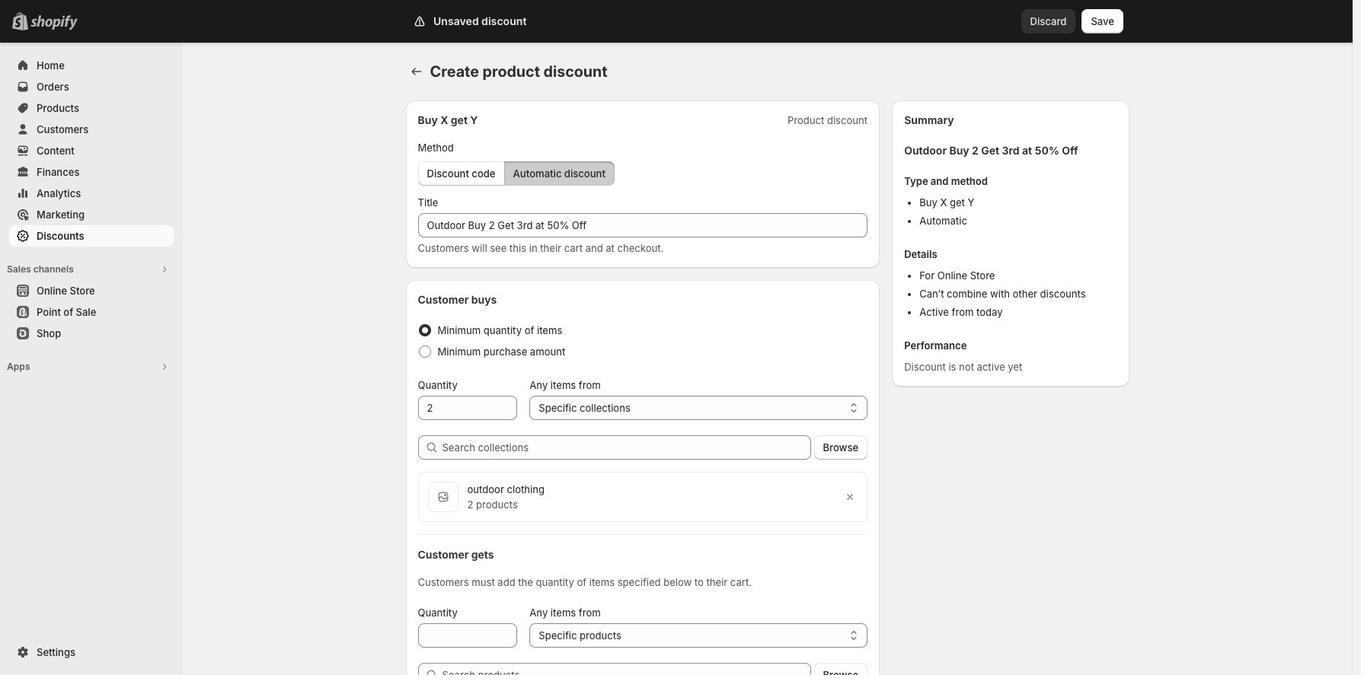 Task type: vqa. For each thing, say whether or not it's contained in the screenshot.
My Store icon
no



Task type: locate. For each thing, give the bounding box(es) containing it.
None text field
[[418, 213, 868, 238]]

None text field
[[418, 396, 518, 421], [418, 624, 518, 649], [418, 396, 518, 421], [418, 624, 518, 649]]

Search collections text field
[[442, 436, 811, 460]]

shopify image
[[30, 15, 78, 30]]



Task type: describe. For each thing, give the bounding box(es) containing it.
Search products text field
[[442, 664, 811, 676]]



